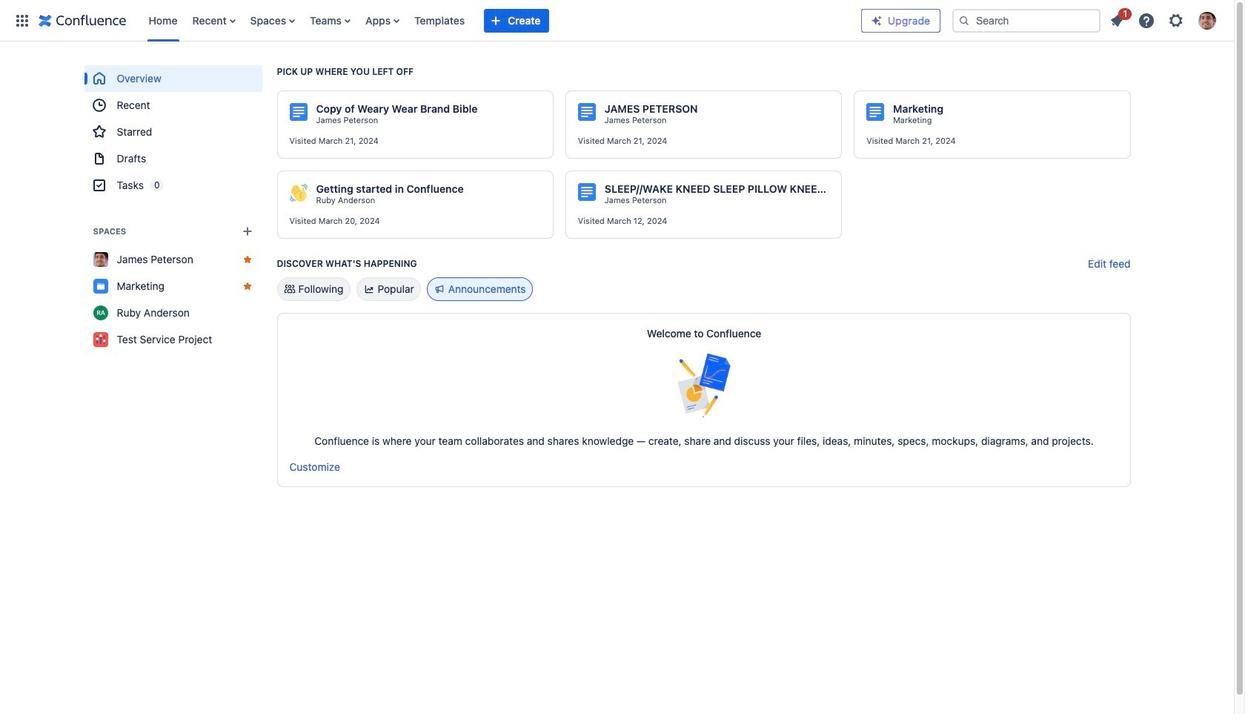 Task type: describe. For each thing, give the bounding box(es) containing it.
global element
[[9, 0, 862, 41]]

notification icon image
[[1108, 11, 1126, 29]]

help icon image
[[1138, 11, 1156, 29]]

1 unstar this space image from the top
[[241, 254, 253, 265]]

create a space image
[[238, 222, 256, 240]]

premium image
[[871, 14, 883, 26]]

Search field
[[953, 9, 1101, 32]]

search image
[[959, 14, 971, 26]]



Task type: vqa. For each thing, say whether or not it's contained in the screenshot.
Premium image
yes



Task type: locate. For each thing, give the bounding box(es) containing it.
group
[[84, 65, 262, 199]]

appswitcher icon image
[[13, 11, 31, 29]]

list
[[141, 0, 862, 41], [1104, 6, 1226, 34]]

confluence image
[[39, 11, 126, 29], [39, 11, 126, 29]]

1 vertical spatial unstar this space image
[[241, 280, 253, 292]]

0 horizontal spatial list
[[141, 0, 862, 41]]

list for appswitcher icon
[[141, 0, 862, 41]]

your profile and preferences image
[[1199, 11, 1217, 29]]

None search field
[[953, 9, 1101, 32]]

:wave: image
[[290, 184, 307, 202], [290, 184, 307, 202]]

unstar this space image
[[241, 254, 253, 265], [241, 280, 253, 292]]

2 unstar this space image from the top
[[241, 280, 253, 292]]

list item
[[1104, 6, 1132, 32]]

settings icon image
[[1168, 11, 1186, 29]]

list item inside list
[[1104, 6, 1132, 32]]

list for premium image
[[1104, 6, 1226, 34]]

0 vertical spatial unstar this space image
[[241, 254, 253, 265]]

1 horizontal spatial list
[[1104, 6, 1226, 34]]

banner
[[0, 0, 1235, 42]]



